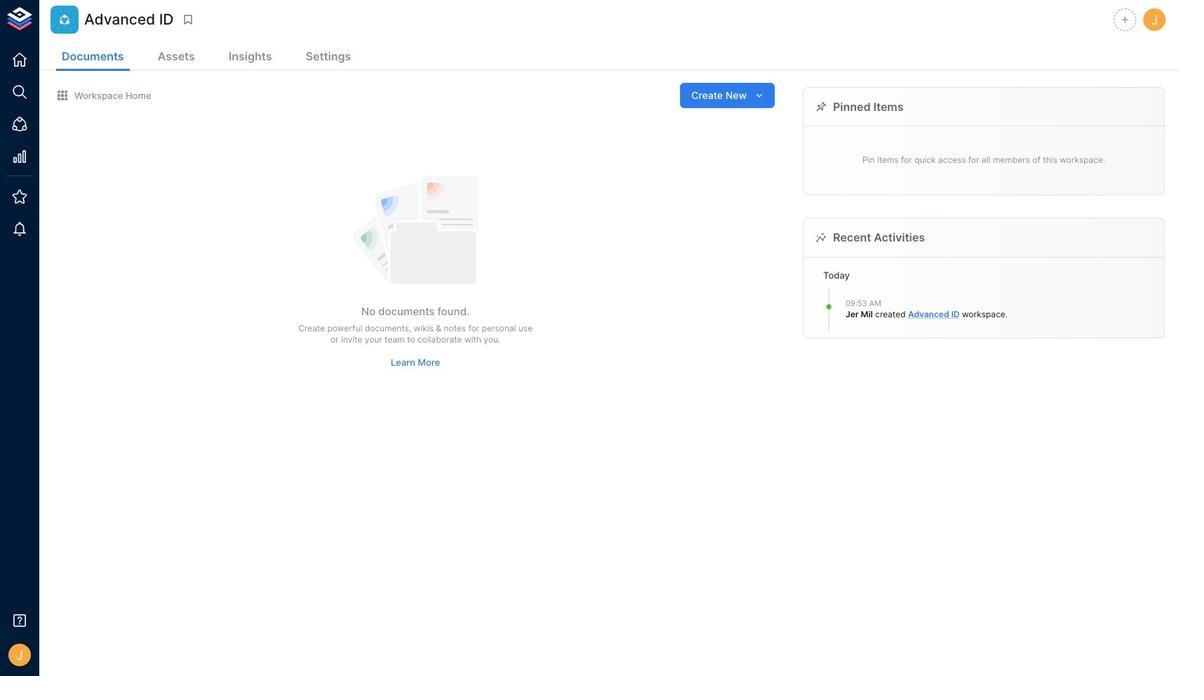 Task type: describe. For each thing, give the bounding box(es) containing it.
bookmark image
[[182, 13, 194, 26]]



